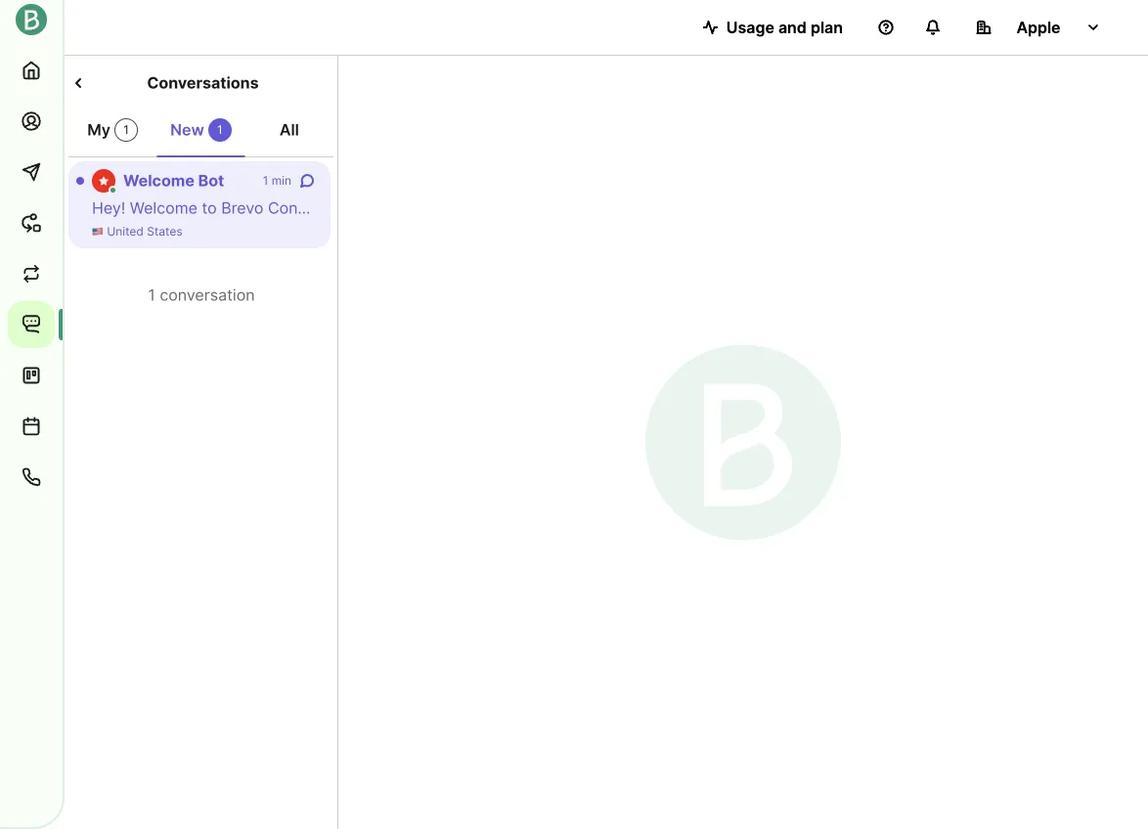 Task type: describe. For each thing, give the bounding box(es) containing it.
welcome inside hey! welcome to brevo conversations. this is a sample conversation to let you discover our interface – feel free to reply.  what's the next step?  🇺🇸 united states
[[130, 199, 198, 218]]

hey!
[[92, 199, 125, 218]]

3 to from the left
[[922, 199, 937, 218]]

0 vertical spatial welcome
[[123, 171, 195, 190]]

reply.
[[942, 199, 982, 218]]

conversations.
[[268, 199, 378, 218]]

free
[[889, 199, 918, 218]]

and
[[779, 18, 807, 37]]

bot
[[198, 171, 224, 190]]

–
[[845, 199, 853, 218]]

sample
[[448, 199, 501, 218]]

1 left min in the left top of the page
[[263, 174, 268, 188]]

usage
[[727, 18, 775, 37]]

all link
[[245, 111, 334, 158]]

interface
[[774, 199, 840, 218]]

conversation inside hey! welcome to brevo conversations. this is a sample conversation to let you discover our interface – feel free to reply.  what's the next step?  🇺🇸 united states
[[505, 199, 601, 218]]

usage and plan button
[[688, 8, 859, 47]]

1 conversation
[[148, 286, 255, 305]]

my
[[87, 120, 111, 139]]

apple button
[[961, 8, 1117, 47]]

you
[[647, 199, 674, 218]]

1 down states
[[148, 286, 155, 305]]

step?
[[1105, 199, 1146, 218]]

apple
[[1017, 18, 1061, 37]]

1 right new
[[217, 123, 223, 137]]

welcome bot
[[123, 171, 224, 190]]

open app menu image
[[70, 75, 86, 91]]

conversations
[[147, 73, 259, 92]]



Task type: vqa. For each thing, say whether or not it's contained in the screenshot.
time
no



Task type: locate. For each thing, give the bounding box(es) containing it.
new
[[170, 120, 204, 139]]

the
[[1040, 199, 1064, 218]]

to down bot
[[202, 199, 217, 218]]

to right 'free'
[[922, 199, 937, 218]]

what's
[[987, 199, 1036, 218]]

usage and plan
[[727, 18, 843, 37]]

this
[[383, 199, 414, 218]]

0 horizontal spatial to
[[202, 199, 217, 218]]

conversation right sample
[[505, 199, 601, 218]]

1 vertical spatial welcome
[[130, 199, 198, 218]]

all
[[280, 120, 299, 139]]

plan
[[811, 18, 843, 37]]

discover
[[678, 199, 741, 218]]

is
[[418, 199, 430, 218]]

0 horizontal spatial conversation
[[160, 286, 255, 305]]

hey! welcome to brevo conversations. this is a sample conversation to let you discover our interface – feel free to reply.  what's the next step?  🇺🇸 united states
[[92, 199, 1149, 239]]

states
[[147, 225, 183, 239]]

our
[[746, 199, 770, 218]]

welcome
[[123, 171, 195, 190], [130, 199, 198, 218]]

1 to from the left
[[202, 199, 217, 218]]

conversation down states
[[160, 286, 255, 305]]

united
[[107, 225, 144, 239]]

2 to from the left
[[605, 199, 620, 218]]

1
[[124, 123, 129, 137], [217, 123, 223, 137], [263, 174, 268, 188], [148, 286, 155, 305]]

a
[[435, 199, 444, 218]]

1 horizontal spatial conversation
[[505, 199, 601, 218]]

2 horizontal spatial to
[[922, 199, 937, 218]]

brevo
[[221, 199, 264, 218]]

🇺🇸
[[92, 225, 104, 239]]

feel
[[857, 199, 884, 218]]

1 right my
[[124, 123, 129, 137]]

let
[[624, 199, 643, 218]]

to
[[202, 199, 217, 218], [605, 199, 620, 218], [922, 199, 937, 218]]

min
[[272, 174, 292, 188]]

1 horizontal spatial to
[[605, 199, 620, 218]]

next
[[1069, 199, 1101, 218]]

conversation
[[505, 199, 601, 218], [160, 286, 255, 305]]

to left let
[[605, 199, 620, 218]]

1 vertical spatial conversation
[[160, 286, 255, 305]]

1 min
[[263, 174, 292, 188]]

0 vertical spatial conversation
[[505, 199, 601, 218]]



